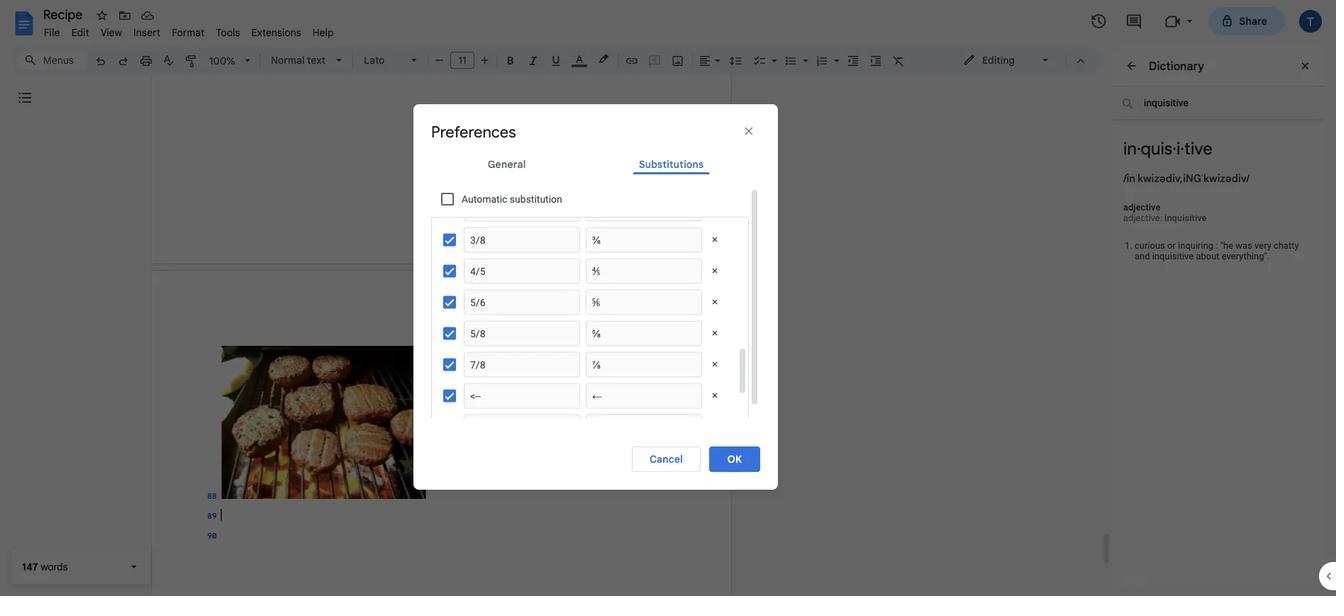 Task type: vqa. For each thing, say whether or not it's contained in the screenshot.
2nd the Heading
no



Task type: locate. For each thing, give the bounding box(es) containing it.
inquisitive
[[1165, 213, 1207, 224], [1153, 251, 1194, 262]]

menu bar
[[38, 18, 340, 42]]

None text field
[[586, 228, 702, 253], [464, 290, 580, 316], [586, 290, 702, 316], [464, 353, 580, 378], [586, 384, 702, 409], [586, 228, 702, 253], [464, 290, 580, 316], [586, 290, 702, 316], [464, 353, 580, 378], [586, 384, 702, 409]]

substitution
[[510, 193, 563, 205]]

/ up adjective
[[1124, 172, 1127, 185]]

was
[[1236, 241, 1253, 251]]

1 / from the left
[[1124, 172, 1127, 185]]

Rename text field
[[38, 6, 91, 23]]

inquisitive inside adjective adjective: inquisitive
[[1165, 213, 1207, 224]]

:
[[1217, 241, 1219, 251]]

None text field
[[464, 228, 580, 253], [464, 259, 580, 285], [586, 259, 702, 285], [464, 321, 580, 347], [586, 321, 702, 347], [586, 353, 702, 378], [464, 384, 580, 409], [464, 228, 580, 253], [464, 259, 580, 285], [586, 259, 702, 285], [464, 321, 580, 347], [586, 321, 702, 347], [586, 353, 702, 378], [464, 384, 580, 409]]

curious
[[1135, 241, 1166, 251]]

preferences heading
[[431, 122, 573, 142]]

tab list inside preferences dialog
[[431, 153, 761, 187]]

/
[[1124, 172, 1127, 185], [1247, 172, 1250, 185]]

tab list containing general
[[431, 153, 761, 187]]

cancel
[[650, 453, 683, 466]]

inquisitive up curious or inquiring.
[[1165, 213, 1207, 224]]

or
[[1168, 241, 1176, 251]]

automatic substitution
[[462, 193, 563, 205]]

Automatic substitution checkbox
[[441, 193, 454, 206]]

1 horizontal spatial /
[[1247, 172, 1250, 185]]

inquisitive right and
[[1153, 251, 1194, 262]]

None checkbox
[[443, 265, 456, 278], [443, 297, 456, 309], [443, 265, 456, 278], [443, 297, 456, 309]]

substitutions
[[639, 158, 704, 171]]

general
[[488, 158, 526, 171]]

0 vertical spatial inquisitive
[[1165, 213, 1207, 224]]

share. private to only me. image
[[1221, 15, 1234, 27]]

Star checkbox
[[92, 6, 112, 26]]

/ up was
[[1247, 172, 1250, 185]]

inquiring.
[[1179, 241, 1217, 251]]

/ inˈkwizədiv, ingˈkwizədiv /
[[1124, 172, 1250, 185]]

ok button
[[710, 447, 761, 473]]

in·quis·i·tive
[[1124, 138, 1213, 160]]

0 horizontal spatial /
[[1124, 172, 1127, 185]]

dictionary
[[1149, 59, 1205, 73]]

Menus field
[[18, 50, 89, 70]]

tab list
[[431, 153, 761, 187]]

adjective adjective: inquisitive
[[1124, 202, 1207, 224]]

None checkbox
[[443, 234, 456, 247], [443, 328, 456, 341], [443, 359, 456, 372], [443, 390, 456, 403], [443, 234, 456, 247], [443, 328, 456, 341], [443, 359, 456, 372], [443, 390, 456, 403]]

1 vertical spatial inquisitive
[[1153, 251, 1194, 262]]

in·quis·i·tive application
[[0, 0, 1337, 597]]



Task type: describe. For each thing, give the bounding box(es) containing it.
dictionary heading
[[1149, 57, 1205, 75]]

"he
[[1221, 241, 1234, 251]]

curious or inquiring.
[[1135, 241, 1217, 251]]

and
[[1135, 251, 1151, 262]]

ingˈkwizədiv
[[1184, 172, 1247, 185]]

inquisitive inside "he was very chatty and inquisitive about everything"
[[1153, 251, 1194, 262]]

"he was very chatty and inquisitive about everything"
[[1135, 241, 1300, 262]]

main toolbar
[[88, 0, 910, 550]]

ok
[[728, 453, 742, 466]]

preferences
[[431, 122, 516, 142]]

preferences dialog
[[414, 0, 778, 597]]

.
[[1268, 251, 1270, 262]]

automatic
[[462, 193, 508, 205]]

Search dictionary text field
[[1113, 87, 1324, 120]]

adjective
[[1124, 202, 1161, 213]]

cancel button
[[632, 447, 701, 473]]

adjective:
[[1124, 213, 1163, 224]]

chatty
[[1274, 241, 1300, 251]]

about
[[1197, 251, 1220, 262]]

very
[[1255, 241, 1272, 251]]

dictionary results for inquisitive section
[[1113, 46, 1325, 597]]

everything"
[[1222, 251, 1268, 262]]

menu bar banner
[[0, 0, 1337, 597]]

inˈkwizədiv,
[[1127, 172, 1184, 185]]

menu bar inside menu bar banner
[[38, 18, 340, 42]]

2 / from the left
[[1247, 172, 1250, 185]]



